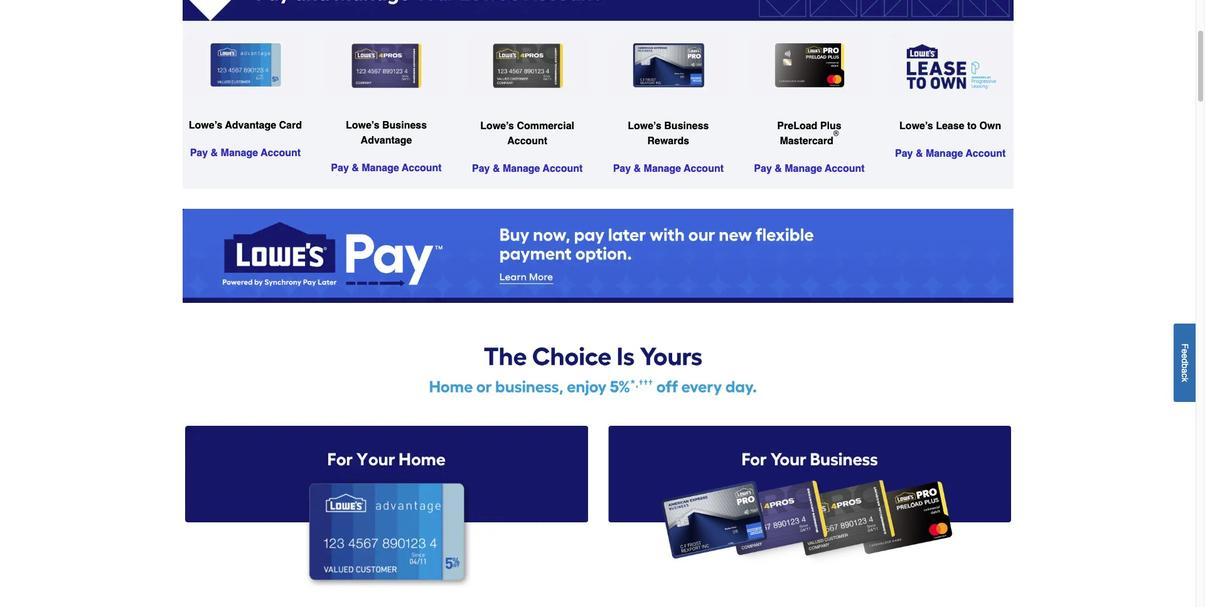 Task type: locate. For each thing, give the bounding box(es) containing it.
pay & manage account down rewards
[[613, 163, 724, 174]]

pay & manage account link for rewards
[[613, 163, 724, 174]]

1 business from the left
[[382, 120, 427, 132]]

& for lowe's advantage card
[[211, 148, 218, 159]]

to
[[968, 120, 977, 132]]

a
[[1181, 369, 1191, 374]]

&
[[211, 148, 218, 159], [916, 148, 923, 159], [352, 163, 359, 174], [493, 163, 500, 174], [634, 163, 641, 174], [775, 163, 782, 174]]

®
[[834, 130, 839, 138]]

0 horizontal spatial advantage
[[225, 120, 276, 132]]

advantage
[[225, 120, 276, 132], [361, 135, 412, 147]]

manage down lowe's commercial account
[[503, 163, 540, 174]]

manage for rewards
[[644, 163, 681, 174]]

business inside lowe's business rewards
[[665, 120, 709, 132]]

manage down the lowe's advantage card
[[221, 148, 258, 159]]

1 vertical spatial advantage
[[361, 135, 412, 147]]

pay & manage account down lowe's lease to own
[[896, 148, 1006, 159]]

lowe's for lowe's advantage card
[[189, 120, 223, 132]]

business
[[382, 120, 427, 132], [665, 120, 709, 132]]

manage down rewards
[[644, 163, 681, 174]]

pay
[[190, 148, 208, 159], [896, 148, 913, 159], [331, 163, 349, 174], [472, 163, 490, 174], [613, 163, 631, 174], [754, 163, 772, 174]]

pay & manage account down the lowe's advantage card
[[190, 148, 301, 159]]

& down lowe's lease to own
[[916, 148, 923, 159]]

& down lowe's business rewards
[[634, 163, 641, 174]]

f e e d b a c k
[[1181, 344, 1191, 382]]

manage down "lease"
[[926, 148, 964, 159]]

f
[[1181, 344, 1191, 349]]

lowe's for lowe's business rewards
[[628, 120, 662, 132]]

& down lowe's commercial account
[[493, 163, 500, 174]]

pay & manage account link down the lowe's advantage card
[[190, 148, 301, 159]]

pay & manage account link down lowe's commercial account
[[472, 163, 583, 174]]

lowe's for lowe's commercial account
[[481, 120, 514, 132]]

c
[[1181, 374, 1191, 378]]

pay & manage account link
[[190, 148, 301, 159], [896, 148, 1006, 159], [331, 163, 442, 174], [472, 163, 583, 174], [613, 163, 724, 174], [754, 163, 865, 174]]

3 lowe's from the left
[[481, 120, 514, 132]]

rewards
[[648, 136, 690, 147]]

& down "lowe's business advantage"
[[352, 163, 359, 174]]

pay for lowe's business advantage
[[331, 163, 349, 174]]

account for lowe's business rewards
[[684, 163, 724, 174]]

a gray and yellow lowe's 4 pros commercial account credit card. image
[[467, 34, 588, 96]]

lowe's
[[189, 120, 223, 132], [346, 120, 380, 132], [481, 120, 514, 132], [628, 120, 662, 132], [900, 120, 934, 132]]

1 horizontal spatial business
[[665, 120, 709, 132]]

pay & manage account for account
[[472, 163, 583, 174]]

manage down "lowe's business advantage"
[[362, 163, 399, 174]]

pay for lowe's lease to own
[[896, 148, 913, 159]]

0 horizontal spatial business
[[382, 120, 427, 132]]

lowe's inside lowe's commercial account
[[481, 120, 514, 132]]

preload
[[778, 120, 818, 132]]

pay & manage account link down "lowe's business advantage"
[[331, 163, 442, 174]]

& for lowe's business rewards
[[634, 163, 641, 174]]

lowe's inside "lowe's business advantage"
[[346, 120, 380, 132]]

manage for account
[[503, 163, 540, 174]]

4 lowe's from the left
[[628, 120, 662, 132]]

e up b
[[1181, 354, 1191, 359]]

advantage inside "lowe's business advantage"
[[361, 135, 412, 147]]

2 lowe's from the left
[[346, 120, 380, 132]]

b
[[1181, 364, 1191, 369]]

& down the lowe's advantage card
[[211, 148, 218, 159]]

account for lowe's business advantage
[[402, 163, 442, 174]]

pay & manage account link down lowe's lease to own
[[896, 148, 1006, 159]]

plus
[[821, 120, 842, 132]]

lowe's inside lowe's business rewards
[[628, 120, 662, 132]]

account
[[508, 136, 548, 147], [261, 148, 301, 159], [966, 148, 1006, 159], [402, 163, 442, 174], [543, 163, 583, 174], [684, 163, 724, 174], [825, 163, 865, 174]]

pay & manage account down lowe's commercial account
[[472, 163, 583, 174]]

f e e d b a c k button
[[1174, 324, 1196, 402]]

1 e from the top
[[1181, 349, 1191, 354]]

5 lowe's from the left
[[900, 120, 934, 132]]

pay & manage account
[[190, 148, 301, 159], [896, 148, 1006, 159], [331, 163, 442, 174], [472, 163, 583, 174], [613, 163, 724, 174], [754, 163, 865, 174]]

lowe's lease to own. powered by progressive leasing. image
[[890, 34, 1011, 96]]

pay & manage account link for to
[[896, 148, 1006, 159]]

2 e from the top
[[1181, 354, 1191, 359]]

account inside lowe's commercial account
[[508, 136, 548, 147]]

e up d
[[1181, 349, 1191, 354]]

the choice is yours. home or business, enjoy 5 percent off every day. image
[[182, 341, 1014, 401]]

2 business from the left
[[665, 120, 709, 132]]

e
[[1181, 349, 1191, 354], [1181, 354, 1191, 359]]

pay & manage account down "lowe's business advantage"
[[331, 163, 442, 174]]

business inside "lowe's business advantage"
[[382, 120, 427, 132]]

manage
[[221, 148, 258, 159], [926, 148, 964, 159], [362, 163, 399, 174], [503, 163, 540, 174], [644, 163, 681, 174], [785, 163, 823, 174]]

0 vertical spatial advantage
[[225, 120, 276, 132]]

commercial
[[517, 120, 575, 132]]

pay & manage account link down rewards
[[613, 163, 724, 174]]

& for lowe's commercial account
[[493, 163, 500, 174]]

1 lowe's from the left
[[189, 120, 223, 132]]

1 horizontal spatial advantage
[[361, 135, 412, 147]]

lowe's lease to own
[[900, 120, 1002, 132]]

pay and manage your lowe's account. image
[[182, 0, 1014, 21]]



Task type: describe. For each thing, give the bounding box(es) containing it.
pay & manage account link down mastercard
[[754, 163, 865, 174]]

a blue and yellow lowe's 4 pros business advantage credit card. image
[[326, 34, 447, 96]]

lowe's commercial account
[[481, 120, 575, 147]]

manage down mastercard
[[785, 163, 823, 174]]

preload plus mastercard
[[778, 120, 842, 147]]

account for lowe's commercial account
[[543, 163, 583, 174]]

a silver and blue lowe's business rewards credit card. image
[[608, 34, 729, 96]]

lowe's for lowe's lease to own
[[900, 120, 934, 132]]

pay for lowe's commercial account
[[472, 163, 490, 174]]

lowe's for lowe's business advantage
[[346, 120, 380, 132]]

account for lowe's lease to own
[[966, 148, 1006, 159]]

lowe's advantage card
[[189, 120, 302, 132]]

manage for advantage
[[362, 163, 399, 174]]

pay & manage account down mastercard
[[754, 163, 865, 174]]

pay & manage account link for advantage
[[331, 163, 442, 174]]

& for lowe's lease to own
[[916, 148, 923, 159]]

manage for card
[[221, 148, 258, 159]]

card
[[279, 120, 302, 132]]

mastercard
[[780, 136, 834, 147]]

business for rewards
[[665, 120, 709, 132]]

lowe's pay. buy now, pay later with our new flexible payment option. image
[[182, 209, 1014, 303]]

lowe's business rewards
[[628, 120, 709, 147]]

d
[[1181, 359, 1191, 364]]

pay for lowe's business rewards
[[613, 163, 631, 174]]

pay & manage account for card
[[190, 148, 301, 159]]

pay & manage account for rewards
[[613, 163, 724, 174]]

& for lowe's business advantage
[[352, 163, 359, 174]]

for your home. image
[[185, 426, 588, 589]]

for your business. image
[[608, 426, 1011, 588]]

pay & manage account link for card
[[190, 148, 301, 159]]

manage for to
[[926, 148, 964, 159]]

business for advantage
[[382, 120, 427, 132]]

own
[[980, 120, 1002, 132]]

lowe's business advantage
[[346, 120, 427, 147]]

pay & manage account for to
[[896, 148, 1006, 159]]

& down mastercard
[[775, 163, 782, 174]]

pay & manage account link for account
[[472, 163, 583, 174]]

a black lowe's preload plus mastercard. image
[[749, 34, 870, 96]]

pay for lowe's advantage card
[[190, 148, 208, 159]]

lease
[[936, 120, 965, 132]]

k
[[1181, 378, 1191, 382]]

a blue lowe's advantage credit card. image
[[185, 34, 306, 96]]

account for lowe's advantage card
[[261, 148, 301, 159]]

pay & manage account for advantage
[[331, 163, 442, 174]]



Task type: vqa. For each thing, say whether or not it's contained in the screenshot.
into
no



